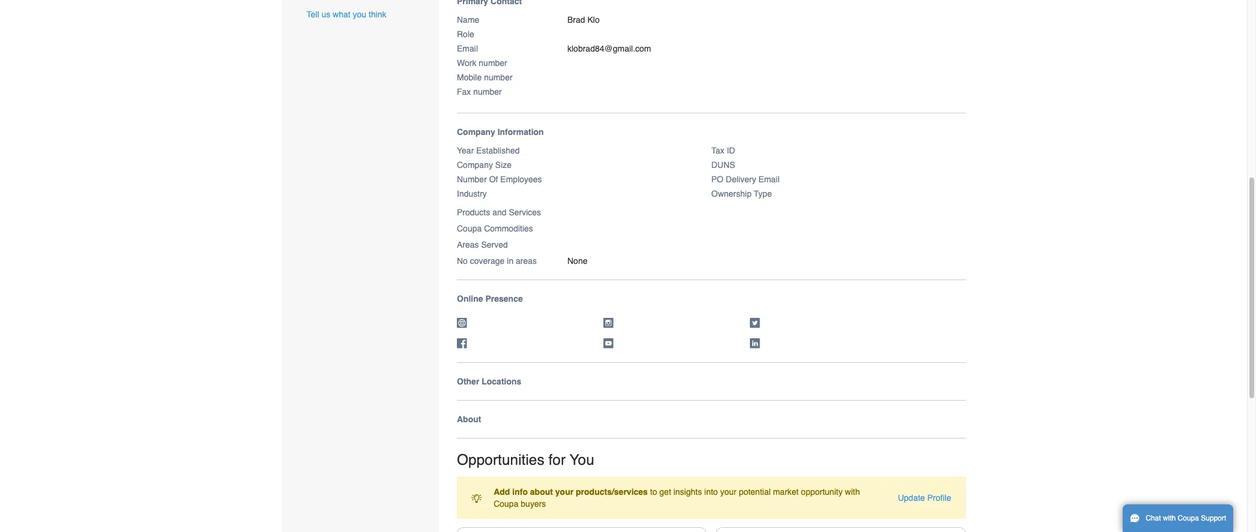 Task type: vqa. For each thing, say whether or not it's contained in the screenshot.
the topmost 'am'
no



Task type: locate. For each thing, give the bounding box(es) containing it.
coupa
[[457, 224, 482, 233], [494, 500, 519, 509], [1178, 515, 1200, 523]]

1 vertical spatial number
[[484, 72, 513, 82]]

your inside to get insights into your potential market opportunity with coupa buyers
[[721, 488, 737, 497]]

coupa commodities
[[457, 224, 533, 233]]

1 horizontal spatial email
[[759, 175, 780, 184]]

your right into
[[721, 488, 737, 497]]

0 vertical spatial with
[[845, 488, 860, 497]]

tell
[[307, 10, 319, 19]]

0 vertical spatial company
[[457, 127, 495, 137]]

for
[[549, 451, 566, 469]]

none
[[568, 256, 588, 266]]

coverage
[[470, 256, 505, 266]]

coupa down 'add'
[[494, 500, 519, 509]]

email inside "tax id duns po delivery email ownership type"
[[759, 175, 780, 184]]

company up year
[[457, 127, 495, 137]]

services
[[509, 208, 541, 217]]

with inside to get insights into your potential market opportunity with coupa buyers
[[845, 488, 860, 497]]

1 horizontal spatial your
[[721, 488, 737, 497]]

1 horizontal spatial coupa
[[494, 500, 519, 509]]

your
[[556, 488, 574, 497], [721, 488, 737, 497]]

areas
[[516, 256, 537, 266]]

0 horizontal spatial email
[[457, 44, 478, 53]]

get
[[660, 488, 671, 497]]

tax id duns po delivery email ownership type
[[712, 146, 780, 199]]

add
[[494, 488, 510, 497]]

brad klo
[[568, 15, 600, 24]]

type
[[754, 189, 772, 199]]

us
[[322, 10, 330, 19]]

0 vertical spatial number
[[479, 58, 507, 68]]

insights
[[674, 488, 702, 497]]

0 horizontal spatial with
[[845, 488, 860, 497]]

number right work
[[479, 58, 507, 68]]

coupa left support
[[1178, 515, 1200, 523]]

update
[[898, 494, 925, 503]]

tell us what you think
[[307, 10, 387, 19]]

0 vertical spatial email
[[457, 44, 478, 53]]

mobile
[[457, 72, 482, 82]]

number right mobile
[[484, 72, 513, 82]]

1 vertical spatial coupa
[[494, 500, 519, 509]]

with right chat
[[1163, 515, 1176, 523]]

2 company from the top
[[457, 160, 493, 170]]

klobrad84@gmail.com
[[568, 44, 651, 53]]

info
[[513, 488, 528, 497]]

company
[[457, 127, 495, 137], [457, 160, 493, 170]]

1 vertical spatial with
[[1163, 515, 1176, 523]]

number of employees
[[457, 175, 542, 184]]

2 your from the left
[[721, 488, 737, 497]]

coupa inside to get insights into your potential market opportunity with coupa buyers
[[494, 500, 519, 509]]

market
[[773, 488, 799, 497]]

about
[[530, 488, 553, 497]]

1 vertical spatial company
[[457, 160, 493, 170]]

delivery
[[726, 175, 757, 184]]

alert
[[457, 478, 966, 520]]

to get insights into your potential market opportunity with coupa buyers
[[494, 488, 860, 509]]

number down mobile
[[473, 87, 502, 96]]

opportunities for you
[[457, 451, 595, 469]]

add info about your products/services
[[494, 488, 648, 497]]

2 vertical spatial number
[[473, 87, 502, 96]]

1 vertical spatial email
[[759, 175, 780, 184]]

chat with coupa support
[[1146, 515, 1227, 523]]

coupa up the areas
[[457, 224, 482, 233]]

opportunity
[[801, 488, 843, 497]]

areas served
[[457, 240, 508, 250]]

email
[[457, 44, 478, 53], [759, 175, 780, 184]]

think
[[369, 10, 387, 19]]

1 horizontal spatial with
[[1163, 515, 1176, 523]]

year established
[[457, 146, 520, 155]]

company for company size
[[457, 160, 493, 170]]

work
[[457, 58, 477, 68]]

industry
[[457, 189, 487, 199]]

employees
[[501, 175, 542, 184]]

2 horizontal spatial coupa
[[1178, 515, 1200, 523]]

0 horizontal spatial your
[[556, 488, 574, 497]]

number
[[479, 58, 507, 68], [484, 72, 513, 82], [473, 87, 502, 96]]

chat with coupa support button
[[1123, 505, 1234, 533]]

opportunities
[[457, 451, 545, 469]]

no
[[457, 256, 468, 266]]

established
[[476, 146, 520, 155]]

support
[[1202, 515, 1227, 523]]

id
[[727, 146, 736, 155]]

ownership
[[712, 189, 752, 199]]

no coverage in areas
[[457, 256, 537, 266]]

locations
[[482, 377, 522, 387]]

with
[[845, 488, 860, 497], [1163, 515, 1176, 523]]

2 vertical spatial coupa
[[1178, 515, 1200, 523]]

number
[[457, 175, 487, 184]]

with right opportunity
[[845, 488, 860, 497]]

email up type
[[759, 175, 780, 184]]

1 your from the left
[[556, 488, 574, 497]]

email up work
[[457, 44, 478, 53]]

products/services
[[576, 488, 648, 497]]

1 company from the top
[[457, 127, 495, 137]]

tell us what you think button
[[307, 9, 387, 21]]

your right about
[[556, 488, 574, 497]]

0 horizontal spatial coupa
[[457, 224, 482, 233]]

what
[[333, 10, 351, 19]]

company up number
[[457, 160, 493, 170]]



Task type: describe. For each thing, give the bounding box(es) containing it.
of
[[489, 175, 498, 184]]

buyers
[[521, 500, 546, 509]]

other locations
[[457, 377, 522, 387]]

areas
[[457, 240, 479, 250]]

size
[[495, 160, 512, 170]]

online presence
[[457, 294, 523, 304]]

work number mobile number fax number
[[457, 58, 513, 96]]

to
[[650, 488, 657, 497]]

with inside button
[[1163, 515, 1176, 523]]

company information
[[457, 127, 544, 137]]

products and services
[[457, 208, 541, 217]]

in
[[507, 256, 514, 266]]

profile
[[928, 494, 952, 503]]

year
[[457, 146, 474, 155]]

klo
[[588, 15, 600, 24]]

company for company information
[[457, 127, 495, 137]]

potential
[[739, 488, 771, 497]]

company size
[[457, 160, 512, 170]]

name
[[457, 15, 480, 24]]

fax
[[457, 87, 471, 96]]

products
[[457, 208, 490, 217]]

update profile link
[[898, 494, 952, 503]]

coupa inside button
[[1178, 515, 1200, 523]]

about
[[457, 415, 481, 424]]

update profile
[[898, 494, 952, 503]]

other
[[457, 377, 480, 387]]

served
[[481, 240, 508, 250]]

online
[[457, 294, 483, 304]]

you
[[353, 10, 366, 19]]

and
[[493, 208, 507, 217]]

chat
[[1146, 515, 1162, 523]]

po
[[712, 175, 724, 184]]

alert containing add info about your products/services
[[457, 478, 966, 520]]

brad
[[568, 15, 585, 24]]

information
[[498, 127, 544, 137]]

into
[[705, 488, 718, 497]]

commodities
[[484, 224, 533, 233]]

tax
[[712, 146, 725, 155]]

0 vertical spatial coupa
[[457, 224, 482, 233]]

duns
[[712, 160, 735, 170]]

role
[[457, 29, 474, 39]]

you
[[570, 451, 595, 469]]

presence
[[486, 294, 523, 304]]



